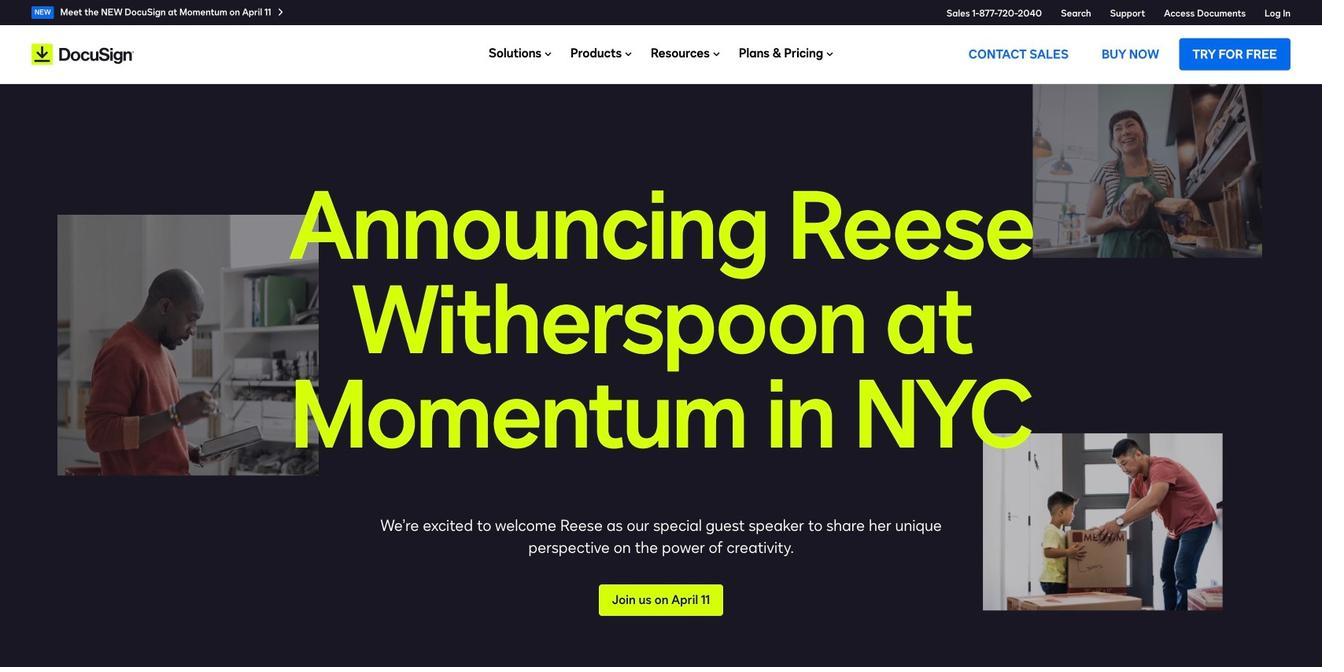 Task type: locate. For each thing, give the bounding box(es) containing it.
resource navigation element
[[0, 0, 1322, 25]]



Task type: vqa. For each thing, say whether or not it's contained in the screenshot.
MEN WORKING ON A LAPTOP IN THE OFFICE image
no



Task type: describe. For each thing, give the bounding box(es) containing it.
woman in bakery holds up two loaves of bread. image
[[1033, 64, 1263, 258]]

a father and his young son hold a cardboard moving box. image
[[983, 433, 1223, 611]]



